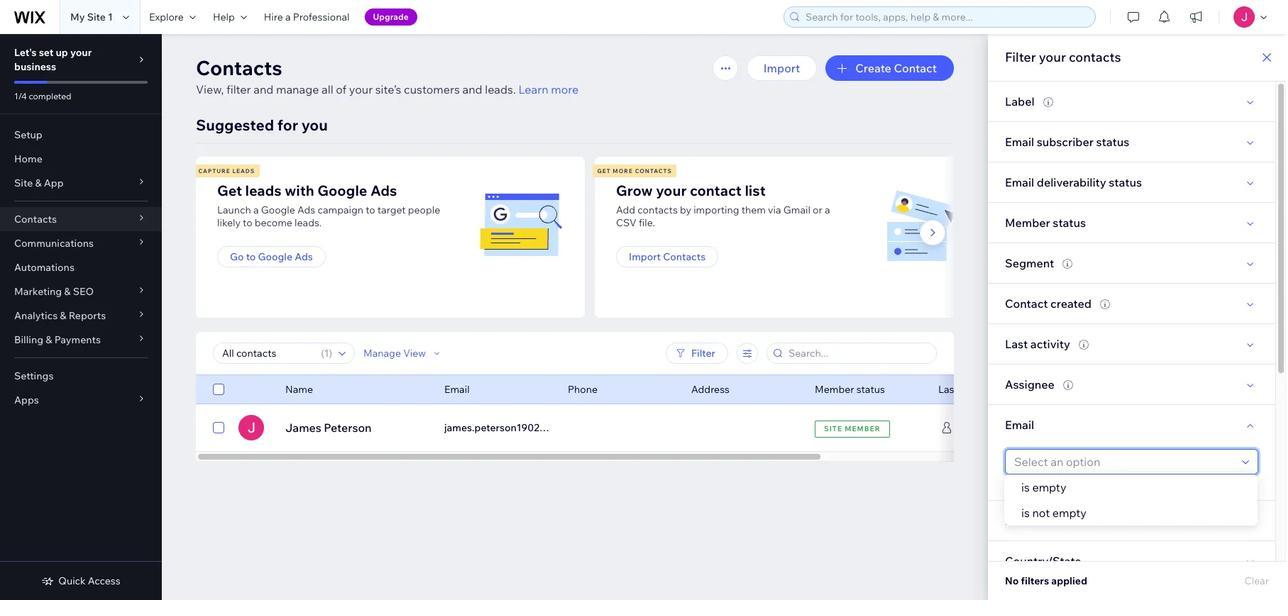 Task type: vqa. For each thing, say whether or not it's contained in the screenshot.
Communications-Section ELEMENT
no



Task type: locate. For each thing, give the bounding box(es) containing it.
view,
[[196, 82, 224, 97]]

1/4 completed
[[14, 91, 71, 102]]

google down become
[[258, 251, 293, 263]]

deliverability
[[1037, 175, 1107, 190]]

filter for filter your contacts
[[1005, 49, 1036, 65]]

contacts button
[[0, 207, 162, 231]]

0 vertical spatial last
[[1005, 337, 1028, 351]]

& for billing
[[46, 334, 52, 346]]

a inside get leads with google ads launch a google ads campaign to target people likely to become leads.
[[253, 204, 259, 217]]

0 horizontal spatial contact
[[894, 61, 937, 75]]

leads. inside get leads with google ads launch a google ads campaign to target people likely to become leads.
[[295, 217, 322, 229]]

launch
[[217, 204, 251, 217]]

billing & payments
[[14, 334, 101, 346]]

0 horizontal spatial contacts
[[638, 204, 678, 217]]

ads
[[371, 182, 397, 200], [298, 204, 315, 217], [295, 251, 313, 263]]

learn more button
[[519, 81, 579, 98]]

contact down the segment
[[1005, 297, 1048, 311]]

more
[[551, 82, 579, 97]]

analytics & reports button
[[0, 304, 162, 328]]

ads inside go to google ads button
[[295, 251, 313, 263]]

professional
[[293, 11, 350, 23]]

empty up is not empty
[[1033, 481, 1067, 495]]

0 vertical spatial import
[[764, 61, 800, 75]]

contacts
[[1069, 49, 1122, 65], [638, 204, 678, 217]]

1 horizontal spatial view
[[855, 421, 882, 435]]

segment
[[1005, 256, 1055, 271]]

import
[[764, 61, 800, 75], [629, 251, 661, 263]]

1 horizontal spatial contacts
[[1069, 49, 1122, 65]]

1 vertical spatial leads.
[[295, 217, 322, 229]]

leads. down with
[[295, 217, 322, 229]]

1 vertical spatial is
[[1022, 506, 1030, 520]]

1 vertical spatial phone
[[1005, 514, 1040, 528]]

0 vertical spatial view
[[403, 347, 426, 360]]

contacts
[[635, 168, 672, 175]]

learn
[[519, 82, 549, 97]]

completed
[[29, 91, 71, 102]]

0 horizontal spatial member status
[[815, 383, 885, 396]]

status right deliverability
[[1109, 175, 1142, 190]]

site's
[[375, 82, 402, 97]]

0 horizontal spatial filter
[[692, 347, 716, 360]]

import contacts
[[629, 251, 706, 263]]

contacts for contacts view, filter and manage all of your site's customers and leads. learn more
[[196, 55, 282, 80]]

1 vertical spatial filter
[[692, 347, 716, 360]]

0 vertical spatial phone
[[568, 383, 598, 396]]

let's set up your business
[[14, 46, 92, 73]]

1 horizontal spatial last
[[1005, 337, 1028, 351]]

1 right 'my'
[[108, 11, 113, 23]]

0 vertical spatial member
[[1005, 216, 1051, 230]]

go to google ads button
[[217, 246, 326, 268]]

up
[[56, 46, 68, 59]]

is up is not empty
[[1022, 481, 1030, 495]]

ads down with
[[298, 204, 315, 217]]

1 vertical spatial empty
[[1053, 506, 1087, 520]]

2 horizontal spatial site
[[824, 424, 843, 433]]

a right or
[[825, 204, 830, 217]]

filter inside button
[[692, 347, 716, 360]]

0 vertical spatial 1
[[108, 11, 113, 23]]

2 vertical spatial contacts
[[663, 251, 706, 263]]

setup link
[[0, 123, 162, 147]]

member status up the segment
[[1005, 216, 1086, 230]]

1 vertical spatial 1
[[324, 347, 329, 360]]

james.peterson1902@gmail.com
[[444, 422, 598, 435]]

0 horizontal spatial leads.
[[295, 217, 322, 229]]

and
[[254, 82, 274, 97], [463, 82, 483, 97]]

leads. left learn
[[485, 82, 516, 97]]

contact
[[894, 61, 937, 75], [1005, 297, 1048, 311]]

analytics
[[14, 310, 58, 322]]

a right "hire"
[[285, 11, 291, 23]]

& right billing
[[46, 334, 52, 346]]

last activity left assignee
[[939, 383, 995, 396]]

is left 'not'
[[1022, 506, 1030, 520]]

quick access button
[[41, 575, 120, 588]]

them
[[742, 204, 766, 217]]

member status down search... field
[[815, 383, 885, 396]]

filter up label
[[1005, 49, 1036, 65]]

empty
[[1033, 481, 1067, 495], [1053, 506, 1087, 520]]

&
[[35, 177, 42, 190], [64, 285, 71, 298], [60, 310, 66, 322], [46, 334, 52, 346]]

filters
[[1021, 575, 1050, 588]]

to right go
[[246, 251, 256, 263]]

ads down get leads with google ads launch a google ads campaign to target people likely to become leads.
[[295, 251, 313, 263]]

marketing & seo
[[14, 285, 94, 298]]

2 horizontal spatial a
[[825, 204, 830, 217]]

0 vertical spatial activity
[[1031, 337, 1071, 351]]

payments
[[54, 334, 101, 346]]

import inside button
[[764, 61, 800, 75]]

and right customers on the top of the page
[[463, 82, 483, 97]]

list
[[194, 157, 990, 318]]

all
[[322, 82, 333, 97]]

1 vertical spatial contacts
[[14, 213, 57, 226]]

james peterson
[[285, 421, 372, 435]]

site
[[87, 11, 106, 23], [14, 177, 33, 190], [824, 424, 843, 433]]

0 vertical spatial member status
[[1005, 216, 1086, 230]]

email subscriber status
[[1005, 135, 1130, 149]]

2 vertical spatial site
[[824, 424, 843, 433]]

0 vertical spatial filter
[[1005, 49, 1036, 65]]

you
[[302, 116, 328, 134]]

2 and from the left
[[463, 82, 483, 97]]

settings
[[14, 370, 54, 383]]

1 horizontal spatial site
[[87, 11, 106, 23]]

status down search... field
[[857, 383, 885, 396]]

more
[[613, 168, 633, 175]]

contacts inside "dropdown button"
[[14, 213, 57, 226]]

1
[[108, 11, 113, 23], [324, 347, 329, 360]]

contacts down by
[[663, 251, 706, 263]]

not
[[1033, 506, 1050, 520]]

leads
[[232, 168, 255, 175]]

communications button
[[0, 231, 162, 256]]

activity left assignee
[[961, 383, 995, 396]]

to right likely
[[243, 217, 252, 229]]

contacts up filter
[[196, 55, 282, 80]]

0 vertical spatial leads.
[[485, 82, 516, 97]]

member
[[1005, 216, 1051, 230], [815, 383, 855, 396], [845, 424, 881, 433]]

0 horizontal spatial site
[[14, 177, 33, 190]]

0 horizontal spatial view
[[403, 347, 426, 360]]

empty right 'not'
[[1053, 506, 1087, 520]]

2 vertical spatial member
[[845, 424, 881, 433]]

grow your contact list add contacts by importing them via gmail or a csv file.
[[616, 182, 830, 229]]

customers
[[404, 82, 460, 97]]

sidebar element
[[0, 34, 162, 601]]

google down leads
[[261, 204, 295, 217]]

2 vertical spatial ads
[[295, 251, 313, 263]]

to inside button
[[246, 251, 256, 263]]

filter up address
[[692, 347, 716, 360]]

0 vertical spatial contact
[[894, 61, 937, 75]]

1 vertical spatial last
[[939, 383, 958, 396]]

import for import
[[764, 61, 800, 75]]

created
[[1051, 297, 1092, 311]]

Search... field
[[785, 344, 932, 364]]

gmail
[[784, 204, 811, 217]]

0 horizontal spatial import
[[629, 251, 661, 263]]

& for marketing
[[64, 285, 71, 298]]

contacts inside contacts view, filter and manage all of your site's customers and leads. learn more
[[196, 55, 282, 80]]

1 vertical spatial site
[[14, 177, 33, 190]]

1 vertical spatial activity
[[961, 383, 995, 396]]

list box
[[1005, 475, 1258, 526]]

contact right create
[[894, 61, 937, 75]]

contact inside button
[[894, 61, 937, 75]]

activity down contact created
[[1031, 337, 1071, 351]]

0 vertical spatial last activity
[[1005, 337, 1071, 351]]

0 vertical spatial is
[[1022, 481, 1030, 495]]

contacts for contacts
[[14, 213, 57, 226]]

2 horizontal spatial contacts
[[663, 251, 706, 263]]

home link
[[0, 147, 162, 171]]

Unsaved view field
[[218, 344, 317, 364]]

2 is from the top
[[1022, 506, 1030, 520]]

1 horizontal spatial activity
[[1031, 337, 1071, 351]]

None checkbox
[[213, 381, 224, 398], [213, 420, 224, 437], [213, 381, 224, 398], [213, 420, 224, 437]]

1 vertical spatial contacts
[[638, 204, 678, 217]]

filter your contacts
[[1005, 49, 1122, 65]]

phone
[[568, 383, 598, 396], [1005, 514, 1040, 528]]

1 horizontal spatial contacts
[[196, 55, 282, 80]]

1 vertical spatial member
[[815, 383, 855, 396]]

country/state
[[1005, 555, 1082, 569]]

is for is empty
[[1022, 481, 1030, 495]]

0 horizontal spatial contacts
[[14, 213, 57, 226]]

your
[[70, 46, 92, 59], [1039, 49, 1066, 65], [349, 82, 373, 97], [656, 182, 687, 200]]

view
[[403, 347, 426, 360], [855, 421, 882, 435]]

create contact button
[[826, 55, 954, 81]]

(
[[321, 347, 324, 360]]

Select an option field
[[1010, 450, 1238, 474]]

1 is from the top
[[1022, 481, 1030, 495]]

last activity up assignee
[[1005, 337, 1071, 351]]

1 horizontal spatial leads.
[[485, 82, 516, 97]]

1 horizontal spatial filter
[[1005, 49, 1036, 65]]

0 horizontal spatial a
[[253, 204, 259, 217]]

a down leads
[[253, 204, 259, 217]]

1 horizontal spatial a
[[285, 11, 291, 23]]

analytics & reports
[[14, 310, 106, 322]]

2 vertical spatial google
[[258, 251, 293, 263]]

list containing get leads with google ads
[[194, 157, 990, 318]]

& left the reports
[[60, 310, 66, 322]]

import inside "button"
[[629, 251, 661, 263]]

billing & payments button
[[0, 328, 162, 352]]

1 left manage
[[324, 347, 329, 360]]

filter for filter
[[692, 347, 716, 360]]

last
[[1005, 337, 1028, 351], [939, 383, 958, 396]]

Search for tools, apps, help & more... field
[[802, 7, 1091, 27]]

my
[[70, 11, 85, 23]]

0 horizontal spatial and
[[254, 82, 274, 97]]

0 vertical spatial contacts
[[1069, 49, 1122, 65]]

csv
[[616, 217, 637, 229]]

via
[[768, 204, 782, 217]]

1 horizontal spatial and
[[463, 82, 483, 97]]

a
[[285, 11, 291, 23], [253, 204, 259, 217], [825, 204, 830, 217]]

leads.
[[485, 82, 516, 97], [295, 217, 322, 229]]

0 vertical spatial google
[[318, 182, 367, 200]]

get more contacts
[[597, 168, 672, 175]]

1 vertical spatial import
[[629, 251, 661, 263]]

& inside popup button
[[35, 177, 42, 190]]

applied
[[1052, 575, 1088, 588]]

0 vertical spatial site
[[87, 11, 106, 23]]

email deliverability status
[[1005, 175, 1142, 190]]

ads up target
[[371, 182, 397, 200]]

for
[[278, 116, 298, 134]]

& inside dropdown button
[[60, 310, 66, 322]]

status right subscriber
[[1097, 135, 1130, 149]]

contacts up communications
[[14, 213, 57, 226]]

1 vertical spatial last activity
[[939, 383, 995, 396]]

and right filter
[[254, 82, 274, 97]]

your inside contacts view, filter and manage all of your site's customers and leads. learn more
[[349, 82, 373, 97]]

site for site member
[[824, 424, 843, 433]]

1 horizontal spatial import
[[764, 61, 800, 75]]

james peterson image
[[239, 415, 264, 441]]

1 horizontal spatial member status
[[1005, 216, 1086, 230]]

0 vertical spatial contacts
[[196, 55, 282, 80]]

member status
[[1005, 216, 1086, 230], [815, 383, 885, 396]]

site inside popup button
[[14, 177, 33, 190]]

google up 'campaign'
[[318, 182, 367, 200]]

& left app
[[35, 177, 42, 190]]

marketing
[[14, 285, 62, 298]]

capture leads
[[198, 168, 255, 175]]

& left 'seo'
[[64, 285, 71, 298]]

1 horizontal spatial contact
[[1005, 297, 1048, 311]]



Task type: describe. For each thing, give the bounding box(es) containing it.
view link
[[838, 415, 899, 441]]

create
[[856, 61, 892, 75]]

1 vertical spatial ads
[[298, 204, 315, 217]]

file.
[[639, 217, 655, 229]]

list
[[745, 182, 766, 200]]

1/4
[[14, 91, 27, 102]]

is for is not empty
[[1022, 506, 1030, 520]]

0 horizontal spatial last
[[939, 383, 958, 396]]

help button
[[204, 0, 255, 34]]

import contacts button
[[616, 246, 719, 268]]

hire a professional
[[264, 11, 350, 23]]

reports
[[69, 310, 106, 322]]

site & app button
[[0, 171, 162, 195]]

peterson
[[324, 421, 372, 435]]

quick access
[[58, 575, 120, 588]]

hire
[[264, 11, 283, 23]]

1 horizontal spatial phone
[[1005, 514, 1040, 528]]

0 horizontal spatial 1
[[108, 11, 113, 23]]

name
[[285, 383, 313, 396]]

setup
[[14, 129, 42, 141]]

seo
[[73, 285, 94, 298]]

list box containing is empty
[[1005, 475, 1258, 526]]

is empty
[[1022, 481, 1067, 495]]

to left target
[[366, 204, 375, 217]]

filter
[[227, 82, 251, 97]]

apps button
[[0, 388, 162, 413]]

0 horizontal spatial activity
[[961, 383, 995, 396]]

let's
[[14, 46, 37, 59]]

1 horizontal spatial last activity
[[1005, 337, 1071, 351]]

1 vertical spatial member status
[[815, 383, 885, 396]]

get leads with google ads launch a google ads campaign to target people likely to become leads.
[[217, 182, 440, 229]]

contacts inside grow your contact list add contacts by importing them via gmail or a csv file.
[[638, 204, 678, 217]]

my site 1
[[70, 11, 113, 23]]

upgrade
[[373, 11, 409, 22]]

contact
[[690, 182, 742, 200]]

get
[[217, 182, 242, 200]]

leads. inside contacts view, filter and manage all of your site's customers and leads. learn more
[[485, 82, 516, 97]]

business
[[14, 60, 56, 73]]

people
[[408, 204, 440, 217]]

is not empty
[[1022, 506, 1087, 520]]

address
[[692, 383, 730, 396]]

capture
[[198, 168, 230, 175]]

site member
[[824, 424, 881, 433]]

your inside grow your contact list add contacts by importing them via gmail or a csv file.
[[656, 182, 687, 200]]

1 vertical spatial google
[[261, 204, 295, 217]]

importing
[[694, 204, 740, 217]]

manage view
[[364, 347, 426, 360]]

create contact
[[856, 61, 937, 75]]

suggested for you
[[196, 116, 328, 134]]

access
[[88, 575, 120, 588]]

0 vertical spatial empty
[[1033, 481, 1067, 495]]

& for site
[[35, 177, 42, 190]]

marketing & seo button
[[0, 280, 162, 304]]

home
[[14, 153, 42, 165]]

hire a professional link
[[255, 0, 358, 34]]

automations link
[[0, 256, 162, 280]]

leads
[[245, 182, 282, 200]]

1 and from the left
[[254, 82, 274, 97]]

status down deliverability
[[1053, 216, 1086, 230]]

0 vertical spatial ads
[[371, 182, 397, 200]]

manage
[[276, 82, 319, 97]]

manage
[[364, 347, 401, 360]]

set
[[39, 46, 54, 59]]

go to google ads
[[230, 251, 313, 263]]

settings link
[[0, 364, 162, 388]]

campaign
[[318, 204, 364, 217]]

explore
[[149, 11, 184, 23]]

automations
[[14, 261, 74, 274]]

contacts view, filter and manage all of your site's customers and leads. learn more
[[196, 55, 579, 97]]

1 horizontal spatial 1
[[324, 347, 329, 360]]

or
[[813, 204, 823, 217]]

by
[[680, 204, 692, 217]]

billing
[[14, 334, 43, 346]]

a inside grow your contact list add contacts by importing them via gmail or a csv file.
[[825, 204, 830, 217]]

contacts inside "button"
[[663, 251, 706, 263]]

target
[[378, 204, 406, 217]]

manage view button
[[364, 347, 443, 360]]

0 horizontal spatial last activity
[[939, 383, 995, 396]]

site for site & app
[[14, 177, 33, 190]]

add
[[616, 204, 636, 217]]

import for import contacts
[[629, 251, 661, 263]]

1 vertical spatial view
[[855, 421, 882, 435]]

suggested
[[196, 116, 274, 134]]

your inside "let's set up your business"
[[70, 46, 92, 59]]

& for analytics
[[60, 310, 66, 322]]

grow
[[616, 182, 653, 200]]

go
[[230, 251, 244, 263]]

apps
[[14, 394, 39, 407]]

site & app
[[14, 177, 64, 190]]

no
[[1005, 575, 1019, 588]]

label
[[1005, 94, 1035, 109]]

quick
[[58, 575, 86, 588]]

google inside button
[[258, 251, 293, 263]]

1 vertical spatial contact
[[1005, 297, 1048, 311]]

)
[[329, 347, 332, 360]]

( 1 )
[[321, 347, 332, 360]]

communications
[[14, 237, 94, 250]]

likely
[[217, 217, 241, 229]]

0 horizontal spatial phone
[[568, 383, 598, 396]]

no filters applied
[[1005, 575, 1088, 588]]



